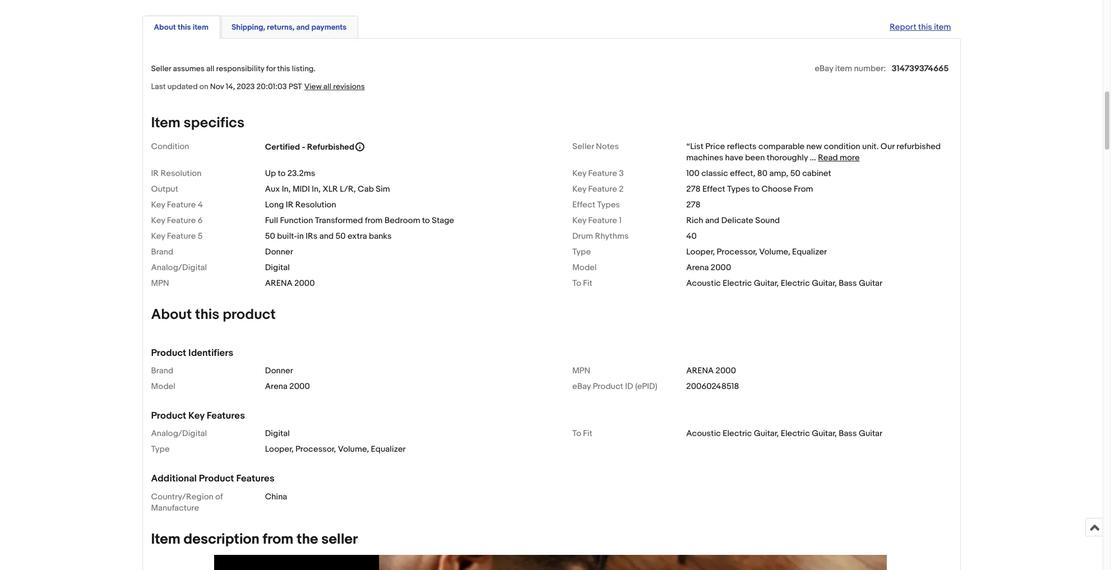 Task type: locate. For each thing, give the bounding box(es) containing it.
key feature 6
[[151, 215, 203, 226]]

arena
[[686, 262, 709, 273], [265, 381, 288, 392]]

0 vertical spatial all
[[206, 64, 214, 73]]

feature down key feature 6
[[167, 231, 196, 242]]

1 horizontal spatial model
[[572, 262, 597, 273]]

and right rich
[[705, 215, 720, 226]]

seller for seller assumes all responsibility for this listing.
[[151, 64, 171, 73]]

arena 2000
[[686, 262, 731, 273], [265, 381, 310, 392]]

0 horizontal spatial in,
[[282, 184, 291, 195]]

key feature 3
[[572, 168, 624, 179]]

ebay left number:
[[815, 63, 833, 74]]

guitar for arena 2000
[[859, 278, 883, 289]]

0 vertical spatial processor,
[[717, 247, 757, 257]]

to for arena 2000
[[572, 278, 581, 289]]

feature down key feature 4 on the left top of the page
[[167, 215, 196, 226]]

guitar
[[859, 278, 883, 289], [859, 429, 883, 439]]

looper, up china
[[265, 444, 294, 455]]

1 horizontal spatial arena
[[686, 366, 714, 376]]

item up assumes
[[193, 22, 209, 32]]

looper, processor, volume, equalizer
[[686, 247, 827, 257], [265, 444, 406, 455]]

feature for 4
[[167, 200, 196, 210]]

mpn down key feature 5
[[151, 278, 169, 289]]

1 vertical spatial bass
[[839, 429, 857, 439]]

fit down drum on the right
[[583, 278, 592, 289]]

function
[[280, 215, 313, 226]]

this up identifiers
[[195, 306, 219, 323]]

1 horizontal spatial arena
[[686, 262, 709, 273]]

product
[[151, 348, 186, 359], [593, 381, 623, 392], [151, 411, 186, 422], [199, 473, 234, 485]]

0 vertical spatial bass
[[839, 278, 857, 289]]

4
[[198, 200, 203, 210]]

1 donner from the top
[[265, 247, 293, 257]]

feature for 6
[[167, 215, 196, 226]]

2 vertical spatial to
[[422, 215, 430, 226]]

0 horizontal spatial model
[[151, 381, 175, 392]]

1 horizontal spatial seller
[[572, 141, 594, 152]]

278 effect types to choose from
[[686, 184, 813, 195]]

1 horizontal spatial resolution
[[295, 200, 336, 210]]

1 horizontal spatial item
[[835, 63, 852, 74]]

effect down classic
[[702, 184, 725, 195]]

additional
[[151, 473, 197, 485]]

bass for arena 2000
[[839, 278, 857, 289]]

and right returns,
[[296, 22, 310, 32]]

fit down ebay product id (epid)
[[583, 429, 592, 439]]

1 analog/digital from the top
[[151, 262, 207, 273]]

feature up key feature 2
[[588, 168, 617, 179]]

item
[[934, 22, 951, 33], [193, 22, 209, 32], [835, 63, 852, 74]]

feature up key feature 6
[[167, 200, 196, 210]]

built-
[[277, 231, 297, 242]]

mpn
[[151, 278, 169, 289], [572, 366, 590, 376]]

features for product key features
[[207, 411, 245, 422]]

resolution down aux in, midi in, xlr l/r, cab sim in the top of the page
[[295, 200, 336, 210]]

0 vertical spatial donner
[[265, 247, 293, 257]]

arena up product
[[265, 278, 293, 289]]

about
[[154, 22, 176, 32], [151, 306, 192, 323]]

1 horizontal spatial and
[[319, 231, 334, 242]]

1 vertical spatial donner
[[265, 366, 293, 376]]

in
[[297, 231, 304, 242]]

model down product identifiers
[[151, 381, 175, 392]]

about up assumes
[[154, 22, 176, 32]]

key for key feature 1
[[572, 215, 586, 226]]

in,
[[282, 184, 291, 195], [312, 184, 321, 195]]

all up on
[[206, 64, 214, 73]]

0 vertical spatial features
[[207, 411, 245, 422]]

from left the
[[263, 531, 293, 548]]

to right up
[[278, 168, 286, 179]]

cab
[[358, 184, 374, 195]]

0 horizontal spatial processor,
[[296, 444, 336, 455]]

0 vertical spatial ebay
[[815, 63, 833, 74]]

278 down the 100
[[686, 184, 701, 195]]

0 horizontal spatial arena 2000
[[265, 381, 310, 392]]

banks
[[369, 231, 392, 242]]

20:01:03
[[257, 82, 287, 91]]

digital
[[265, 262, 290, 273], [265, 429, 290, 439]]

types
[[727, 184, 750, 195], [597, 200, 620, 210]]

1 vertical spatial features
[[236, 473, 275, 485]]

types down effect,
[[727, 184, 750, 195]]

1 to from the top
[[572, 278, 581, 289]]

to down 100 classic effect, 80 amp, 50 cabinet
[[752, 184, 760, 195]]

acoustic
[[686, 278, 721, 289], [686, 429, 721, 439]]

1 vertical spatial model
[[151, 381, 175, 392]]

2 analog/digital from the top
[[151, 429, 207, 439]]

arena 2000 up 20060248518 at the bottom right
[[686, 366, 736, 376]]

0 vertical spatial volume,
[[759, 247, 790, 257]]

2 bass from the top
[[839, 429, 857, 439]]

the
[[297, 531, 318, 548]]

on
[[199, 82, 208, 91]]

ir
[[151, 168, 159, 179], [286, 200, 293, 210]]

1 guitar from the top
[[859, 278, 883, 289]]

feature up drum rhythms
[[588, 215, 617, 226]]

0 horizontal spatial arena
[[265, 381, 288, 392]]

this right for
[[277, 64, 290, 73]]

model down drum on the right
[[572, 262, 597, 273]]

50 right amp, in the top right of the page
[[790, 168, 801, 179]]

this for report this item
[[918, 22, 932, 33]]

0 vertical spatial to fit
[[572, 278, 592, 289]]

china
[[265, 491, 287, 502]]

all
[[206, 64, 214, 73], [323, 82, 331, 91]]

1 horizontal spatial in,
[[312, 184, 321, 195]]

id
[[625, 381, 633, 392]]

feature down key feature 3
[[588, 184, 617, 195]]

delicate
[[721, 215, 754, 226]]

about for about this item
[[154, 22, 176, 32]]

1 horizontal spatial arena 2000
[[686, 262, 731, 273]]

irs
[[306, 231, 318, 242]]

key for key feature 3
[[572, 168, 586, 179]]

0 vertical spatial equalizer
[[792, 247, 827, 257]]

item for item description from the seller
[[151, 531, 180, 548]]

0 vertical spatial acoustic electric guitar, electric guitar, bass guitar
[[686, 278, 883, 289]]

50 for 50 built-in irs and 50 extra banks
[[336, 231, 346, 242]]

seller
[[321, 531, 358, 548]]

analog/digital for model
[[151, 262, 207, 273]]

from up 'banks'
[[365, 215, 383, 226]]

1 vertical spatial seller
[[572, 141, 594, 152]]

2 horizontal spatial and
[[705, 215, 720, 226]]

from
[[365, 215, 383, 226], [263, 531, 293, 548]]

2 brand from the top
[[151, 366, 173, 376]]

2 horizontal spatial item
[[934, 22, 951, 33]]

0 vertical spatial fit
[[583, 278, 592, 289]]

0 horizontal spatial types
[[597, 200, 620, 210]]

digital for model
[[265, 262, 290, 273]]

features for additional product features
[[236, 473, 275, 485]]

1 vertical spatial volume,
[[338, 444, 369, 455]]

item
[[151, 114, 180, 132], [151, 531, 180, 548]]

types down key feature 2
[[597, 200, 620, 210]]

2 guitar from the top
[[859, 429, 883, 439]]

feature
[[588, 168, 617, 179], [588, 184, 617, 195], [167, 200, 196, 210], [167, 215, 196, 226], [588, 215, 617, 226], [167, 231, 196, 242]]

model
[[572, 262, 597, 273], [151, 381, 175, 392]]

1 horizontal spatial processor,
[[717, 247, 757, 257]]

assumes
[[173, 64, 205, 73]]

price
[[706, 141, 725, 152]]

ebay for ebay item number: 314739374665
[[815, 63, 833, 74]]

item down manufacture
[[151, 531, 180, 548]]

from
[[794, 184, 813, 195]]

0 vertical spatial resolution
[[161, 168, 202, 179]]

2 278 from the top
[[686, 200, 701, 210]]

2 acoustic from the top
[[686, 429, 721, 439]]

0 vertical spatial guitar
[[859, 278, 883, 289]]

1 horizontal spatial to
[[422, 215, 430, 226]]

50 down full
[[265, 231, 275, 242]]

in, left xlr in the left top of the page
[[312, 184, 321, 195]]

1 digital from the top
[[265, 262, 290, 273]]

to
[[278, 168, 286, 179], [752, 184, 760, 195], [422, 215, 430, 226]]

country/region of manufacture
[[151, 491, 223, 513]]

effect types
[[572, 200, 620, 210]]

this up assumes
[[178, 22, 191, 32]]

updated
[[168, 82, 198, 91]]

classic
[[702, 168, 728, 179]]

1 vertical spatial brand
[[151, 366, 173, 376]]

0 vertical spatial item
[[151, 114, 180, 132]]

1 vertical spatial guitar
[[859, 429, 883, 439]]

0 horizontal spatial mpn
[[151, 278, 169, 289]]

listing.
[[292, 64, 316, 73]]

2 to fit from the top
[[572, 429, 592, 439]]

about this item button
[[154, 22, 209, 33]]

0 horizontal spatial and
[[296, 22, 310, 32]]

arena 2000 down built-
[[265, 278, 315, 289]]

1 vertical spatial looper,
[[265, 444, 294, 455]]

2 to from the top
[[572, 429, 581, 439]]

ir right long
[[286, 200, 293, 210]]

seller left notes
[[572, 141, 594, 152]]

acoustic down 20060248518 at the bottom right
[[686, 429, 721, 439]]

item for report this item
[[934, 22, 951, 33]]

this right report
[[918, 22, 932, 33]]

1 acoustic from the top
[[686, 278, 721, 289]]

1 278 from the top
[[686, 184, 701, 195]]

about inside button
[[154, 22, 176, 32]]

certified
[[265, 142, 300, 152]]

acoustic electric guitar, electric guitar, bass guitar for arena 2000
[[686, 278, 883, 289]]

1 vertical spatial 278
[[686, 200, 701, 210]]

0 vertical spatial brand
[[151, 247, 173, 257]]

1 item from the top
[[151, 114, 180, 132]]

1 horizontal spatial arena 2000
[[686, 366, 736, 376]]

1 vertical spatial and
[[705, 215, 720, 226]]

seller up last
[[151, 64, 171, 73]]

0 horizontal spatial arena
[[265, 278, 293, 289]]

1 fit from the top
[[583, 278, 592, 289]]

0 horizontal spatial effect
[[572, 200, 595, 210]]

type up the additional
[[151, 444, 170, 455]]

item for about this item
[[193, 22, 209, 32]]

0 vertical spatial from
[[365, 215, 383, 226]]

acoustic for digital
[[686, 429, 721, 439]]

1 brand from the top
[[151, 247, 173, 257]]

aux
[[265, 184, 280, 195]]

this inside button
[[178, 22, 191, 32]]

last
[[151, 82, 166, 91]]

1 in, from the left
[[282, 184, 291, 195]]

0 vertical spatial 278
[[686, 184, 701, 195]]

1 vertical spatial ebay
[[572, 381, 591, 392]]

key feature 5
[[151, 231, 203, 242]]

analog/digital down product key features in the bottom of the page
[[151, 429, 207, 439]]

about this item
[[154, 22, 209, 32]]

1 horizontal spatial equalizer
[[792, 247, 827, 257]]

and inside button
[[296, 22, 310, 32]]

analog/digital
[[151, 262, 207, 273], [151, 429, 207, 439]]

item left number:
[[835, 63, 852, 74]]

1 vertical spatial acoustic electric guitar, electric guitar, bass guitar
[[686, 429, 883, 439]]

0 horizontal spatial item
[[193, 22, 209, 32]]

been
[[745, 152, 765, 163]]

acoustic for arena 2000
[[686, 278, 721, 289]]

manufacture
[[151, 503, 199, 513]]

analog/digital down key feature 5
[[151, 262, 207, 273]]

certified - refurbished
[[265, 142, 354, 152]]

1 to fit from the top
[[572, 278, 592, 289]]

0 horizontal spatial seller
[[151, 64, 171, 73]]

278 up rich
[[686, 200, 701, 210]]

up to 23.2ms
[[265, 168, 315, 179]]

analog/digital for to fit
[[151, 429, 207, 439]]

this for about this product
[[195, 306, 219, 323]]

in, right aux
[[282, 184, 291, 195]]

100
[[686, 168, 700, 179]]

0 vertical spatial digital
[[265, 262, 290, 273]]

2 in, from the left
[[312, 184, 321, 195]]

item inside button
[[193, 22, 209, 32]]

this
[[918, 22, 932, 33], [178, 22, 191, 32], [277, 64, 290, 73], [195, 306, 219, 323]]

country/region
[[151, 491, 213, 502]]

specifics
[[184, 114, 244, 132]]

ebay left the id
[[572, 381, 591, 392]]

l/r,
[[340, 184, 356, 195]]

0 vertical spatial types
[[727, 184, 750, 195]]

0 vertical spatial seller
[[151, 64, 171, 73]]

item right report
[[934, 22, 951, 33]]

extra
[[348, 231, 367, 242]]

0 vertical spatial to
[[572, 278, 581, 289]]

1 vertical spatial mpn
[[572, 366, 590, 376]]

brand down product identifiers
[[151, 366, 173, 376]]

and right 'irs'
[[319, 231, 334, 242]]

0 vertical spatial ir
[[151, 168, 159, 179]]

to left the stage
[[422, 215, 430, 226]]

donner
[[265, 247, 293, 257], [265, 366, 293, 376]]

item up condition
[[151, 114, 180, 132]]

0 horizontal spatial from
[[263, 531, 293, 548]]

report
[[890, 22, 917, 33]]

midi
[[293, 184, 310, 195]]

resolution up output at the left top
[[161, 168, 202, 179]]

type
[[572, 247, 591, 257], [151, 444, 170, 455]]

0 vertical spatial and
[[296, 22, 310, 32]]

1 vertical spatial arena
[[265, 381, 288, 392]]

about up product identifiers
[[151, 306, 192, 323]]

effect up "key feature 1" on the top of page
[[572, 200, 595, 210]]

key for key feature 2
[[572, 184, 586, 195]]

50 down transformed on the left top of the page
[[336, 231, 346, 242]]

to fit
[[572, 278, 592, 289], [572, 429, 592, 439]]

bass for digital
[[839, 429, 857, 439]]

0 vertical spatial analog/digital
[[151, 262, 207, 273]]

1 vertical spatial item
[[151, 531, 180, 548]]

2 acoustic electric guitar, electric guitar, bass guitar from the top
[[686, 429, 883, 439]]

0 vertical spatial arena 2000
[[265, 278, 315, 289]]

responsibility
[[216, 64, 264, 73]]

1 horizontal spatial ebay
[[815, 63, 833, 74]]

acoustic electric guitar, electric guitar, bass guitar
[[686, 278, 883, 289], [686, 429, 883, 439]]

1 vertical spatial all
[[323, 82, 331, 91]]

0 vertical spatial looper, processor, volume, equalizer
[[686, 247, 827, 257]]

tab list
[[142, 13, 961, 39]]

2 donner from the top
[[265, 366, 293, 376]]

arena up 20060248518 at the bottom right
[[686, 366, 714, 376]]

1 vertical spatial arena 2000
[[265, 381, 310, 392]]

acoustic down 40
[[686, 278, 721, 289]]

2 item from the top
[[151, 531, 180, 548]]

ir up output at the left top
[[151, 168, 159, 179]]

effect,
[[730, 168, 756, 179]]

mpn up ebay product id (epid)
[[572, 366, 590, 376]]

1 horizontal spatial type
[[572, 247, 591, 257]]

key feature 2
[[572, 184, 624, 195]]

1 vertical spatial equalizer
[[371, 444, 406, 455]]

type down drum on the right
[[572, 247, 591, 257]]

reflects
[[727, 141, 757, 152]]

key feature 4
[[151, 200, 203, 210]]

2 horizontal spatial 50
[[790, 168, 801, 179]]

0 horizontal spatial type
[[151, 444, 170, 455]]

2 fit from the top
[[583, 429, 592, 439]]

drum rhythms
[[572, 231, 629, 242]]

0 vertical spatial to
[[278, 168, 286, 179]]

1 vertical spatial to
[[572, 429, 581, 439]]

278 for 278 effect types to choose from
[[686, 184, 701, 195]]

have
[[725, 152, 743, 163]]

all right view
[[323, 82, 331, 91]]

1 acoustic electric guitar, electric guitar, bass guitar from the top
[[686, 278, 883, 289]]

additional product features
[[151, 473, 275, 485]]

to fit for digital
[[572, 429, 592, 439]]

looper, down 40
[[686, 247, 715, 257]]

2 digital from the top
[[265, 429, 290, 439]]

brand down key feature 5
[[151, 247, 173, 257]]

condition
[[824, 141, 860, 152]]

1 bass from the top
[[839, 278, 857, 289]]

0 horizontal spatial equalizer
[[371, 444, 406, 455]]



Task type: vqa. For each thing, say whether or not it's contained in the screenshot.


Task type: describe. For each thing, give the bounding box(es) containing it.
acoustic electric guitar, electric guitar, bass guitar for digital
[[686, 429, 883, 439]]

nov
[[210, 82, 224, 91]]

1 vertical spatial arena 2000
[[686, 366, 736, 376]]

20060248518
[[686, 381, 739, 392]]

1 vertical spatial from
[[263, 531, 293, 548]]

condition
[[151, 141, 189, 152]]

key feature 1
[[572, 215, 622, 226]]

stage
[[432, 215, 454, 226]]

brand for mpn
[[151, 366, 173, 376]]

returns,
[[267, 22, 295, 32]]

product
[[223, 306, 276, 323]]

drum
[[572, 231, 593, 242]]

1 horizontal spatial looper,
[[686, 247, 715, 257]]

more
[[840, 152, 860, 163]]

6
[[198, 215, 203, 226]]

0 horizontal spatial looper,
[[265, 444, 294, 455]]

feature for 1
[[588, 215, 617, 226]]

for
[[266, 64, 276, 73]]

1 horizontal spatial from
[[365, 215, 383, 226]]

refurbished
[[307, 142, 354, 152]]

view all revisions link
[[302, 81, 365, 92]]

seller for seller notes
[[572, 141, 594, 152]]

long ir resolution
[[265, 200, 336, 210]]

1 horizontal spatial mpn
[[572, 366, 590, 376]]

seller notes
[[572, 141, 619, 152]]

key for key feature 4
[[151, 200, 165, 210]]

1
[[619, 215, 622, 226]]

report this item
[[890, 22, 951, 33]]

1 horizontal spatial types
[[727, 184, 750, 195]]

14,
[[226, 82, 235, 91]]

0 horizontal spatial looper, processor, volume, equalizer
[[265, 444, 406, 455]]

about this product
[[151, 306, 276, 323]]

read more
[[818, 152, 860, 163]]

0 horizontal spatial arena 2000
[[265, 278, 315, 289]]

comparable
[[759, 141, 805, 152]]

-
[[302, 142, 305, 152]]

payments
[[311, 22, 347, 32]]

full function transformed from bedroom to stage
[[265, 215, 454, 226]]

our
[[881, 141, 895, 152]]

output
[[151, 184, 178, 195]]

ebay item number: 314739374665
[[815, 63, 949, 74]]

new
[[807, 141, 822, 152]]

0 horizontal spatial all
[[206, 64, 214, 73]]

identifiers
[[188, 348, 233, 359]]

fit for digital
[[583, 429, 592, 439]]

number:
[[854, 63, 886, 74]]

key for key feature 6
[[151, 215, 165, 226]]

aux in, midi in, xlr l/r, cab sim
[[265, 184, 390, 195]]

ebay for ebay product id (epid)
[[572, 381, 591, 392]]

sound
[[755, 215, 780, 226]]

3
[[619, 168, 624, 179]]

80
[[757, 168, 768, 179]]

read more button
[[818, 152, 860, 163]]

0 horizontal spatial volume,
[[338, 444, 369, 455]]

1 vertical spatial effect
[[572, 200, 595, 210]]

unit.
[[862, 141, 879, 152]]

machines
[[686, 152, 723, 163]]

(epid)
[[635, 381, 657, 392]]

feature for 2
[[588, 184, 617, 195]]

1 vertical spatial arena
[[686, 366, 714, 376]]

amp,
[[770, 168, 788, 179]]

item for item specifics
[[151, 114, 180, 132]]

1 vertical spatial types
[[597, 200, 620, 210]]

0 vertical spatial type
[[572, 247, 591, 257]]

278 for 278
[[686, 200, 701, 210]]

xlr
[[323, 184, 338, 195]]

1 horizontal spatial volume,
[[759, 247, 790, 257]]

feature for 5
[[167, 231, 196, 242]]

sim
[[376, 184, 390, 195]]

50 for 100 classic effect, 80 amp, 50 cabinet
[[790, 168, 801, 179]]

shipping, returns, and payments button
[[231, 22, 347, 33]]

2 vertical spatial and
[[319, 231, 334, 242]]

last updated on nov 14, 2023 20:01:03 pst view all revisions
[[151, 82, 365, 91]]

key for key feature 5
[[151, 231, 165, 242]]

1 vertical spatial type
[[151, 444, 170, 455]]

donner for type
[[265, 247, 293, 257]]

this for about this item
[[178, 22, 191, 32]]

ir resolution
[[151, 168, 202, 179]]

donner for mpn
[[265, 366, 293, 376]]

feature for 3
[[588, 168, 617, 179]]

shipping,
[[231, 22, 265, 32]]

digital for to fit
[[265, 429, 290, 439]]

to fit for arena 2000
[[572, 278, 592, 289]]

23.2ms
[[287, 168, 315, 179]]

rich and delicate sound
[[686, 215, 780, 226]]

to for digital
[[572, 429, 581, 439]]

0 horizontal spatial ir
[[151, 168, 159, 179]]

tab list containing about this item
[[142, 13, 961, 39]]

1 horizontal spatial effect
[[702, 184, 725, 195]]

5
[[198, 231, 203, 242]]

0 vertical spatial mpn
[[151, 278, 169, 289]]

transformed
[[315, 215, 363, 226]]

long
[[265, 200, 284, 210]]

...
[[810, 152, 816, 163]]

brand for type
[[151, 247, 173, 257]]

1 horizontal spatial ir
[[286, 200, 293, 210]]

0 vertical spatial arena
[[686, 262, 709, 273]]

1 vertical spatial to
[[752, 184, 760, 195]]

40
[[686, 231, 697, 242]]

0 horizontal spatial to
[[278, 168, 286, 179]]

product key features
[[151, 411, 245, 422]]

1 horizontal spatial all
[[323, 82, 331, 91]]

"list price reflects comparable new condition unit. our refurbished machines have been thoroughly ...
[[686, 141, 941, 163]]

about for about this product
[[151, 306, 192, 323]]

of
[[215, 491, 223, 502]]

report this item link
[[884, 16, 957, 38]]

0 horizontal spatial 50
[[265, 231, 275, 242]]

0 vertical spatial arena
[[265, 278, 293, 289]]

choose
[[762, 184, 792, 195]]

item specifics
[[151, 114, 244, 132]]

cabinet
[[802, 168, 831, 179]]

pst
[[289, 82, 302, 91]]

view
[[304, 82, 322, 91]]

fit for arena 2000
[[583, 278, 592, 289]]

2
[[619, 184, 624, 195]]

50 built-in irs and 50 extra banks
[[265, 231, 392, 242]]

notes
[[596, 141, 619, 152]]

314739374665
[[892, 63, 949, 74]]

ebay product id (epid)
[[572, 381, 657, 392]]

bedroom
[[385, 215, 420, 226]]

2023
[[237, 82, 255, 91]]

guitar for digital
[[859, 429, 883, 439]]

rich
[[686, 215, 703, 226]]

description
[[184, 531, 260, 548]]



